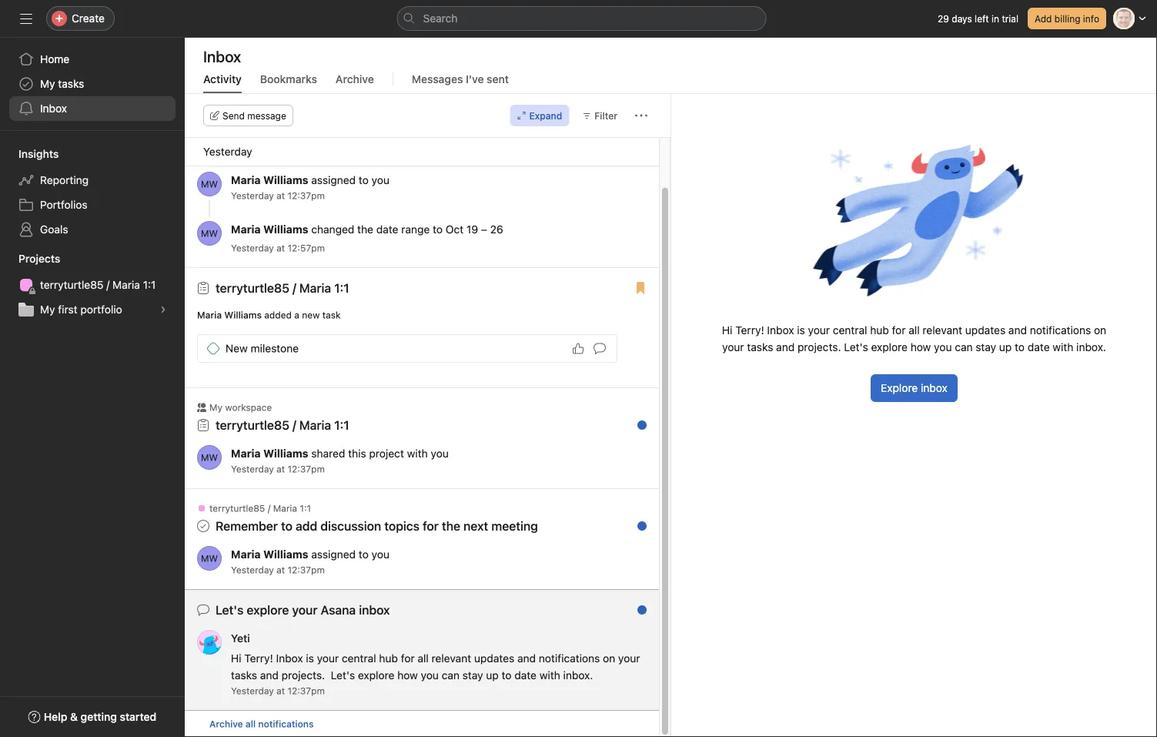 Task type: describe. For each thing, give the bounding box(es) containing it.
first
[[58, 303, 78, 316]]

in
[[992, 13, 1000, 24]]

–
[[481, 223, 488, 236]]

notifications inside button
[[258, 719, 314, 729]]

at inside 'maria williams changed the date range to oct 19 – 26 yesterday at 12:57pm'
[[277, 243, 285, 253]]

expand button
[[510, 105, 570, 126]]

see details, my first portfolio image
[[159, 305, 168, 314]]

williams down this project
[[263, 174, 308, 186]]

terryturtle85 / maria 1:1 inside projects element
[[40, 278, 156, 291]]

how inside yeti hi terry! inbox is your central hub for all relevant updates and notifications on your tasks and projects.  let's explore how you can stay up to date with inbox. yesterday at 12:37pm
[[398, 669, 418, 682]]

how inside the 'hi terry! inbox is your central hub for all relevant updates and notifications on your tasks and projects.  let's explore how you can stay up to date with inbox.'
[[911, 341, 932, 354]]

changed
[[311, 223, 355, 236]]

messages
[[412, 73, 463, 86]]

inbox inside yeti hi terry! inbox is your central hub for all relevant updates and notifications on your tasks and projects.  let's explore how you can stay up to date with inbox. yesterday at 12:37pm
[[276, 652, 303, 665]]

terryturtle85 down workspace
[[216, 418, 290, 433]]

to inside 'maria williams changed the date range to oct 19 – 26 yesterday at 12:57pm'
[[433, 223, 443, 236]]

29
[[938, 13, 950, 24]]

info
[[1084, 13, 1100, 24]]

maria inside maria williams shared this project with you yesterday at 12:37pm
[[231, 447, 261, 460]]

discussion
[[321, 519, 381, 533]]

reporting link
[[9, 168, 176, 193]]

central inside the 'hi terry! inbox is your central hub for all relevant updates and notifications on your tasks and projects.  let's explore how you can stay up to date with inbox.'
[[833, 324, 868, 337]]

projects button
[[0, 251, 60, 267]]

terryturtle85 up maria williams added a new task
[[216, 281, 290, 295]]

on inside yeti hi terry! inbox is your central hub for all relevant updates and notifications on your tasks and projects.  let's explore how you can stay up to date with inbox. yesterday at 12:37pm
[[603, 652, 616, 665]]

new
[[226, 342, 248, 355]]

/ up remember
[[268, 503, 271, 514]]

this
[[348, 447, 366, 460]]

add
[[1035, 13, 1053, 24]]

inbox inside the 'hi terry! inbox is your central hub for all relevant updates and notifications on your tasks and projects.  let's explore how you can stay up to date with inbox.'
[[768, 324, 795, 337]]

archive all notifications
[[210, 719, 314, 729]]

archive notification image for terryturtle85 / maria 1:1
[[630, 406, 642, 418]]

topics
[[385, 519, 420, 533]]

add billing info button
[[1028, 8, 1107, 29]]

the inside 'maria williams changed the date range to oct 19 – 26 yesterday at 12:57pm'
[[357, 223, 374, 236]]

notifications inside yeti hi terry! inbox is your central hub for all relevant updates and notifications on your tasks and projects.  let's explore how you can stay up to date with inbox. yesterday at 12:37pm
[[539, 652, 600, 665]]

1:1 up this project
[[300, 129, 311, 139]]

messages i've sent link
[[412, 73, 509, 93]]

a
[[294, 310, 300, 320]]

date inside 'maria williams changed the date range to oct 19 – 26 yesterday at 12:57pm'
[[376, 223, 399, 236]]

my first portfolio
[[40, 303, 122, 316]]

sent
[[487, 73, 509, 86]]

activity link
[[203, 73, 242, 93]]

messages i've sent
[[412, 73, 509, 86]]

i've
[[466, 73, 484, 86]]

archive link
[[336, 73, 374, 93]]

task
[[323, 310, 341, 320]]

3 12:37pm from the top
[[288, 565, 325, 575]]

is inside yeti hi terry! inbox is your central hub for all relevant updates and notifications on your tasks and projects.  let's explore how you can stay up to date with inbox. yesterday at 12:37pm
[[306, 652, 314, 665]]

send message
[[223, 110, 286, 121]]

up inside the 'hi terry! inbox is your central hub for all relevant updates and notifications on your tasks and projects.  let's explore how you can stay up to date with inbox.'
[[1000, 341, 1012, 354]]

remember to add discussion topics for the next meeting
[[216, 519, 538, 533]]

all inside button
[[246, 719, 256, 729]]

insights element
[[0, 140, 185, 245]]

1 assigned from the top
[[311, 174, 356, 186]]

hide sidebar image
[[20, 12, 32, 25]]

search
[[423, 12, 458, 25]]

add billing info
[[1035, 13, 1100, 24]]

send message button
[[203, 105, 293, 126]]

explore
[[881, 382, 918, 394]]

19
[[467, 223, 478, 236]]

maria williams shared this project with you yesterday at 12:37pm
[[231, 447, 449, 474]]

my workspace
[[210, 402, 272, 413]]

3 archive notification image from the top
[[630, 608, 642, 620]]

terryturtle85 / maria 1:1 up remember
[[210, 503, 311, 514]]

range
[[402, 223, 430, 236]]

maria inside 'maria williams changed the date range to oct 19 – 26 yesterday at 12:57pm'
[[231, 223, 261, 236]]

inbox link
[[9, 96, 176, 121]]

terryturtle85 / maria 1:1 link inside projects element
[[9, 273, 176, 297]]

oct
[[446, 223, 464, 236]]

0 horizontal spatial explore
[[247, 603, 289, 617]]

insights
[[18, 148, 59, 160]]

bookmarks
[[260, 73, 317, 86]]

tasks inside global element
[[58, 77, 84, 90]]

archive all notifications button
[[185, 711, 659, 737]]

star this project
[[216, 144, 307, 159]]

with inside maria williams shared this project with you yesterday at 12:37pm
[[407, 447, 428, 460]]

2 maria williams link from the top
[[231, 223, 308, 236]]

reporting
[[40, 174, 89, 186]]

to inside the 'hi terry! inbox is your central hub for all relevant updates and notifications on your tasks and projects.  let's explore how you can stay up to date with inbox.'
[[1015, 341, 1025, 354]]

explore inbox button
[[871, 374, 958, 402]]

my tasks link
[[9, 72, 176, 96]]

hub inside yeti hi terry! inbox is your central hub for all relevant updates and notifications on your tasks and projects.  let's explore how you can stay up to date with inbox. yesterday at 12:37pm
[[379, 652, 398, 665]]

projects
[[18, 252, 60, 265]]

mw for 4th maria williams link from the top
[[201, 553, 218, 564]]

mw button for 2nd maria williams link
[[197, 221, 222, 246]]

projects. inside yeti hi terry! inbox is your central hub for all relevant updates and notifications on your tasks and projects.  let's explore how you can stay up to date with inbox. yesterday at 12:37pm
[[282, 669, 325, 682]]

maria williams assigned to you yesterday at 12:37pm for 4th maria williams link from the bottom of the page
[[231, 174, 390, 201]]

help & getting started
[[44, 711, 157, 723]]

more actions image
[[635, 109, 648, 122]]

is inside the 'hi terry! inbox is your central hub for all relevant updates and notifications on your tasks and projects.  let's explore how you can stay up to date with inbox.'
[[797, 324, 806, 337]]

message
[[247, 110, 286, 121]]

relevant inside yeti hi terry! inbox is your central hub for all relevant updates and notifications on your tasks and projects.  let's explore how you can stay up to date with inbox. yesterday at 12:37pm
[[432, 652, 472, 665]]

you inside the 'hi terry! inbox is your central hub for all relevant updates and notifications on your tasks and projects.  let's explore how you can stay up to date with inbox.'
[[934, 341, 952, 354]]

/ left maria 1:1
[[293, 418, 296, 433]]

activity
[[203, 73, 242, 86]]

home
[[40, 53, 70, 65]]

my for my tasks
[[40, 77, 55, 90]]

maria williams assigned to you yesterday at 12:37pm for 4th maria williams link from the top
[[231, 548, 390, 575]]

/ inside projects element
[[106, 278, 110, 291]]

my for my workspace
[[210, 402, 223, 413]]

star
[[216, 144, 239, 159]]

let's explore your asana inbox
[[216, 603, 390, 617]]

mw button for 4th maria williams link from the top
[[197, 546, 222, 571]]

create button
[[46, 6, 115, 31]]

next meeting
[[464, 519, 538, 533]]

williams inside 'maria williams changed the date range to oct 19 – 26 yesterday at 12:57pm'
[[263, 223, 308, 236]]

terryturtle85 / maria 1:1
[[216, 418, 349, 433]]

shared
[[311, 447, 345, 460]]

insights button
[[0, 146, 59, 162]]

left
[[975, 13, 990, 24]]

&
[[70, 711, 78, 723]]

send
[[223, 110, 245, 121]]

12:37pm inside maria williams shared this project with you yesterday at 12:37pm
[[288, 464, 325, 474]]

for inside yeti hi terry! inbox is your central hub for all relevant updates and notifications on your tasks and projects.  let's explore how you can stay up to date with inbox. yesterday at 12:37pm
[[401, 652, 415, 665]]

remember
[[216, 519, 278, 533]]

milestone
[[251, 342, 299, 355]]

/ up a
[[293, 281, 296, 295]]

yesterday down star this project
[[231, 190, 274, 201]]



Task type: vqa. For each thing, say whether or not it's contained in the screenshot.
4th LIST ITEM from the bottom
no



Task type: locate. For each thing, give the bounding box(es) containing it.
explore
[[872, 341, 908, 354], [247, 603, 289, 617], [358, 669, 395, 682]]

terryturtle85 inside projects element
[[40, 278, 104, 291]]

0 horizontal spatial for
[[401, 652, 415, 665]]

terryturtle85 up first
[[40, 278, 104, 291]]

yeti hi terry! inbox is your central hub for all relevant updates and notifications on your tasks and projects.  let's explore how you can stay up to date with inbox. yesterday at 12:37pm
[[231, 632, 643, 696]]

0 vertical spatial how
[[911, 341, 932, 354]]

projects. inside the 'hi terry! inbox is your central hub for all relevant updates and notifications on your tasks and projects.  let's explore how you can stay up to date with inbox.'
[[798, 341, 842, 354]]

explore up yeti
[[247, 603, 289, 617]]

williams up "new"
[[224, 310, 262, 320]]

explore up archive all notifications button
[[358, 669, 395, 682]]

2 vertical spatial for
[[401, 652, 415, 665]]

relevant
[[923, 324, 963, 337], [432, 652, 472, 665]]

the right topics
[[442, 519, 461, 533]]

4 12:37pm from the top
[[288, 686, 325, 696]]

terry! inside yeti hi terry! inbox is your central hub for all relevant updates and notifications on your tasks and projects.  let's explore how you can stay up to date with inbox. yesterday at 12:37pm
[[244, 652, 273, 665]]

my inside projects element
[[40, 303, 55, 316]]

started
[[120, 711, 157, 723]]

all inside yeti hi terry! inbox is your central hub for all relevant updates and notifications on your tasks and projects.  let's explore how you can stay up to date with inbox. yesterday at 12:37pm
[[418, 652, 429, 665]]

1 vertical spatial for
[[423, 519, 439, 533]]

0 vertical spatial inbox.
[[1077, 341, 1107, 354]]

terryturtle85 / maria 1:1 up star this project
[[210, 129, 311, 139]]

12:57pm
[[288, 243, 325, 253]]

maria williams link down this project
[[231, 174, 308, 186]]

archive inside button
[[210, 719, 243, 729]]

0 vertical spatial relevant
[[923, 324, 963, 337]]

0 vertical spatial notifications
[[1030, 324, 1092, 337]]

the right 'changed' in the left of the page
[[357, 223, 374, 236]]

0 vertical spatial assigned
[[311, 174, 356, 186]]

1 horizontal spatial projects.
[[798, 341, 842, 354]]

assigned
[[311, 174, 356, 186], [311, 548, 356, 561]]

1 vertical spatial with
[[407, 447, 428, 460]]

1 vertical spatial the
[[442, 519, 461, 533]]

help
[[44, 711, 67, 723]]

terryturtle85 / maria 1:1 link up the portfolio
[[9, 273, 176, 297]]

1 at from the top
[[277, 190, 285, 201]]

up
[[1000, 341, 1012, 354], [486, 669, 499, 682]]

1 horizontal spatial relevant
[[923, 324, 963, 337]]

/ up this project
[[268, 129, 271, 139]]

1:1
[[300, 129, 311, 139], [143, 278, 156, 291], [334, 281, 349, 295], [300, 503, 311, 514]]

0 horizontal spatial on
[[603, 652, 616, 665]]

let's inside the 'hi terry! inbox is your central hub for all relevant updates and notifications on your tasks and projects.  let's explore how you can stay up to date with inbox.'
[[844, 341, 869, 354]]

yesterday up archive all notifications
[[231, 686, 274, 696]]

terryturtle85 / maria 1:1 link up added
[[216, 281, 349, 295]]

/
[[268, 129, 271, 139], [106, 278, 110, 291], [293, 281, 296, 295], [293, 418, 296, 433], [268, 503, 271, 514]]

search list box
[[397, 6, 767, 31]]

at down terryturtle85 / maria 1:1
[[277, 464, 285, 474]]

for
[[892, 324, 906, 337], [423, 519, 439, 533], [401, 652, 415, 665]]

date inside the 'hi terry! inbox is your central hub for all relevant updates and notifications on your tasks and projects.  let's explore how you can stay up to date with inbox.'
[[1028, 341, 1050, 354]]

0 horizontal spatial with
[[407, 447, 428, 460]]

mw for 2nd maria williams link
[[201, 228, 218, 239]]

maria williams link
[[231, 174, 308, 186], [231, 223, 308, 236], [231, 447, 308, 460], [231, 548, 308, 561]]

notifications
[[1030, 324, 1092, 337], [539, 652, 600, 665], [258, 719, 314, 729]]

inbox
[[921, 382, 948, 394]]

1 horizontal spatial hub
[[871, 324, 890, 337]]

0 horizontal spatial archive
[[210, 719, 243, 729]]

2 mw from the top
[[201, 228, 218, 239]]

0 horizontal spatial terryturtle85 / maria 1:1 link
[[9, 273, 176, 297]]

terryturtle85 down send
[[210, 129, 265, 139]]

1 horizontal spatial stay
[[976, 341, 997, 354]]

0 vertical spatial let's
[[844, 341, 869, 354]]

at
[[277, 190, 285, 201], [277, 243, 285, 253], [277, 464, 285, 474], [277, 565, 285, 575], [277, 686, 285, 696]]

explore inside the 'hi terry! inbox is your central hub for all relevant updates and notifications on your tasks and projects.  let's explore how you can stay up to date with inbox.'
[[872, 341, 908, 354]]

you inside yeti hi terry! inbox is your central hub for all relevant updates and notifications on your tasks and projects.  let's explore how you can stay up to date with inbox. yesterday at 12:37pm
[[421, 669, 439, 682]]

at up let's explore your asana inbox at the left bottom
[[277, 565, 285, 575]]

Completed milestone checkbox
[[207, 342, 220, 355]]

completed milestone image
[[207, 342, 220, 355]]

1 archive notification image from the top
[[630, 406, 642, 418]]

hub up explore
[[871, 324, 890, 337]]

central inside yeti hi terry! inbox is your central hub for all relevant updates and notifications on your tasks and projects.  let's explore how you can stay up to date with inbox. yesterday at 12:37pm
[[342, 652, 376, 665]]

tasks
[[58, 77, 84, 90], [747, 341, 774, 354], [231, 669, 257, 682]]

on
[[1095, 324, 1107, 337], [603, 652, 616, 665]]

maria williams link down remember
[[231, 548, 308, 561]]

0 vertical spatial for
[[892, 324, 906, 337]]

0 vertical spatial projects.
[[798, 341, 842, 354]]

central
[[833, 324, 868, 337], [342, 652, 376, 665]]

mw for third maria williams link from the top
[[201, 452, 218, 463]]

1 vertical spatial up
[[486, 669, 499, 682]]

terry! inside the 'hi terry! inbox is your central hub for all relevant updates and notifications on your tasks and projects.  let's explore how you can stay up to date with inbox.'
[[736, 324, 765, 337]]

notifications inside the 'hi terry! inbox is your central hub for all relevant updates and notifications on your tasks and projects.  let's explore how you can stay up to date with inbox.'
[[1030, 324, 1092, 337]]

yesterday inside maria williams shared this project with you yesterday at 12:37pm
[[231, 464, 274, 474]]

1 vertical spatial hi
[[231, 652, 242, 665]]

relevant inside the 'hi terry! inbox is your central hub for all relevant updates and notifications on your tasks and projects.  let's explore how you can stay up to date with inbox.'
[[923, 324, 963, 337]]

1 12:37pm from the top
[[288, 190, 325, 201]]

0 vertical spatial with
[[1053, 341, 1074, 354]]

with
[[1053, 341, 1074, 354], [407, 447, 428, 460], [540, 669, 561, 682]]

for up explore
[[892, 324, 906, 337]]

and
[[1009, 324, 1028, 337], [777, 341, 795, 354], [518, 652, 536, 665], [260, 669, 279, 682]]

2 vertical spatial explore
[[358, 669, 395, 682]]

maria williams changed the date range to oct 19 – 26 yesterday at 12:57pm
[[231, 223, 504, 253]]

2 vertical spatial let's
[[331, 669, 355, 682]]

0 comments image
[[594, 342, 606, 355]]

workspace
[[225, 402, 272, 413]]

bookmarks link
[[260, 73, 317, 93]]

0 horizontal spatial up
[[486, 669, 499, 682]]

hub inside the 'hi terry! inbox is your central hub for all relevant updates and notifications on your tasks and projects.  let's explore how you can stay up to date with inbox.'
[[871, 324, 890, 337]]

to inside yeti hi terry! inbox is your central hub for all relevant updates and notifications on your tasks and projects.  let's explore how you can stay up to date with inbox. yesterday at 12:37pm
[[502, 669, 512, 682]]

tasks inside the 'hi terry! inbox is your central hub for all relevant updates and notifications on your tasks and projects.  let's explore how you can stay up to date with inbox.'
[[747, 341, 774, 354]]

yesterday down send
[[203, 145, 252, 158]]

on inside the 'hi terry! inbox is your central hub for all relevant updates and notifications on your tasks and projects.  let's explore how you can stay up to date with inbox.'
[[1095, 324, 1107, 337]]

global element
[[0, 38, 185, 130]]

portfolio
[[80, 303, 122, 316]]

0 horizontal spatial relevant
[[432, 652, 472, 665]]

2 vertical spatial date
[[515, 669, 537, 682]]

maria williams link up 12:57pm
[[231, 223, 308, 236]]

portfolios
[[40, 198, 88, 211]]

1:1 inside projects element
[[143, 278, 156, 291]]

filter button
[[576, 105, 625, 126]]

my left first
[[40, 303, 55, 316]]

0 likes. click to like this task image
[[572, 342, 585, 355]]

yesterday inside 'maria williams changed the date range to oct 19 – 26 yesterday at 12:57pm'
[[231, 243, 274, 253]]

1 horizontal spatial inbox.
[[1077, 341, 1107, 354]]

terryturtle85 / maria 1:1
[[210, 129, 311, 139], [40, 278, 156, 291], [216, 281, 349, 295], [210, 503, 311, 514]]

1 horizontal spatial let's
[[331, 669, 355, 682]]

0 vertical spatial maria williams assigned to you yesterday at 12:37pm
[[231, 174, 390, 201]]

yesterday left 12:57pm
[[231, 243, 274, 253]]

2 vertical spatial archive notification image
[[630, 608, 642, 620]]

you inside maria williams shared this project with you yesterday at 12:37pm
[[431, 447, 449, 460]]

2 horizontal spatial for
[[892, 324, 906, 337]]

0 vertical spatial archive
[[336, 73, 374, 86]]

terryturtle85 / maria 1:1 up added
[[216, 281, 349, 295]]

terryturtle85 / maria 1:1 link
[[9, 273, 176, 297], [216, 281, 349, 295]]

12:37pm up 'changed' in the left of the page
[[288, 190, 325, 201]]

the
[[357, 223, 374, 236], [442, 519, 461, 533]]

at inside maria williams shared this project with you yesterday at 12:37pm
[[277, 464, 285, 474]]

2 vertical spatial tasks
[[231, 669, 257, 682]]

explore up explore
[[872, 341, 908, 354]]

0 vertical spatial central
[[833, 324, 868, 337]]

stay inside the 'hi terry! inbox is your central hub for all relevant updates and notifications on your tasks and projects.  let's explore how you can stay up to date with inbox.'
[[976, 341, 997, 354]]

hi inside yeti hi terry! inbox is your central hub for all relevant updates and notifications on your tasks and projects.  let's explore how you can stay up to date with inbox. yesterday at 12:37pm
[[231, 652, 242, 665]]

1 vertical spatial archive notification image
[[630, 507, 642, 519]]

for up archive all notifications button
[[401, 652, 415, 665]]

2 vertical spatial with
[[540, 669, 561, 682]]

1 vertical spatial projects.
[[282, 669, 325, 682]]

inbox inside global element
[[40, 102, 67, 115]]

0 vertical spatial hi
[[722, 324, 733, 337]]

3 maria williams link from the top
[[231, 447, 308, 460]]

archive for archive all notifications
[[210, 719, 243, 729]]

4 at from the top
[[277, 565, 285, 575]]

mw button
[[197, 172, 222, 196], [197, 221, 222, 246], [197, 445, 222, 470], [197, 546, 222, 571]]

2 horizontal spatial date
[[1028, 341, 1050, 354]]

12:37pm up let's explore your asana inbox at the left bottom
[[288, 565, 325, 575]]

assigned down the discussion
[[311, 548, 356, 561]]

how up the explore inbox
[[911, 341, 932, 354]]

1 mw from the top
[[201, 179, 218, 189]]

1:1 up add
[[300, 503, 311, 514]]

you
[[372, 174, 390, 186], [934, 341, 952, 354], [431, 447, 449, 460], [372, 548, 390, 561], [421, 669, 439, 682]]

4 mw button from the top
[[197, 546, 222, 571]]

0 horizontal spatial hub
[[379, 652, 398, 665]]

at inside yeti hi terry! inbox is your central hub for all relevant updates and notifications on your tasks and projects.  let's explore how you can stay up to date with inbox. yesterday at 12:37pm
[[277, 686, 285, 696]]

12:37pm up archive all notifications
[[288, 686, 325, 696]]

date inside yeti hi terry! inbox is your central hub for all relevant updates and notifications on your tasks and projects.  let's explore how you can stay up to date with inbox. yesterday at 12:37pm
[[515, 669, 537, 682]]

williams down terryturtle85 / maria 1:1
[[263, 447, 308, 460]]

to
[[359, 174, 369, 186], [433, 223, 443, 236], [1015, 341, 1025, 354], [281, 519, 293, 533], [359, 548, 369, 561], [502, 669, 512, 682]]

how
[[911, 341, 932, 354], [398, 669, 418, 682]]

my left workspace
[[210, 402, 223, 413]]

1 vertical spatial relevant
[[432, 652, 472, 665]]

yesterday down remember
[[231, 565, 274, 575]]

0 horizontal spatial inbox.
[[564, 669, 593, 682]]

can up explore inbox button
[[955, 341, 973, 354]]

1 horizontal spatial can
[[955, 341, 973, 354]]

maria williams assigned to you yesterday at 12:37pm up 'changed' in the left of the page
[[231, 174, 390, 201]]

for right topics
[[423, 519, 439, 533]]

yesterday
[[203, 145, 252, 158], [231, 190, 274, 201], [231, 243, 274, 253], [231, 464, 274, 474], [231, 565, 274, 575], [231, 686, 274, 696]]

26
[[490, 223, 504, 236]]

maria 1:1
[[300, 418, 349, 433]]

my tasks
[[40, 77, 84, 90]]

1 vertical spatial is
[[306, 652, 314, 665]]

terryturtle85 up remember
[[210, 503, 265, 514]]

maria williams link down terryturtle85 / maria 1:1
[[231, 447, 308, 460]]

4 maria williams link from the top
[[231, 548, 308, 561]]

this project
[[242, 144, 307, 159]]

let's inside yeti hi terry! inbox is your central hub for all relevant updates and notifications on your tasks and projects.  let's explore how you can stay up to date with inbox. yesterday at 12:37pm
[[331, 669, 355, 682]]

3 mw from the top
[[201, 452, 218, 463]]

0 vertical spatial all
[[909, 324, 920, 337]]

home link
[[9, 47, 176, 72]]

mw for 4th maria williams link from the bottom of the page
[[201, 179, 218, 189]]

explore inbox
[[881, 382, 948, 394]]

12:37pm down shared
[[288, 464, 325, 474]]

yesterday down terryturtle85 / maria 1:1
[[231, 464, 274, 474]]

williams up 12:57pm
[[263, 223, 308, 236]]

0 horizontal spatial the
[[357, 223, 374, 236]]

up inside yeti hi terry! inbox is your central hub for all relevant updates and notifications on your tasks and projects.  let's explore how you can stay up to date with inbox. yesterday at 12:37pm
[[486, 669, 499, 682]]

updates inside the 'hi terry! inbox is your central hub for all relevant updates and notifications on your tasks and projects.  let's explore how you can stay up to date with inbox.'
[[966, 324, 1006, 337]]

0 vertical spatial explore
[[872, 341, 908, 354]]

goals
[[40, 223, 68, 236]]

1 horizontal spatial terryturtle85 / maria 1:1 link
[[216, 281, 349, 295]]

2 vertical spatial all
[[246, 719, 256, 729]]

3 at from the top
[[277, 464, 285, 474]]

archive for archive
[[336, 73, 374, 86]]

search button
[[397, 6, 767, 31]]

2 maria williams assigned to you yesterday at 12:37pm from the top
[[231, 548, 390, 575]]

1 vertical spatial explore
[[247, 603, 289, 617]]

1 horizontal spatial notifications
[[539, 652, 600, 665]]

2 horizontal spatial with
[[1053, 341, 1074, 354]]

at up archive all notifications
[[277, 686, 285, 696]]

maria williams added a new task
[[197, 310, 341, 320]]

at left 12:57pm
[[277, 243, 285, 253]]

/ up the portfolio
[[106, 278, 110, 291]]

date
[[376, 223, 399, 236], [1028, 341, 1050, 354], [515, 669, 537, 682]]

you down remember to add discussion topics for the next meeting
[[372, 548, 390, 561]]

2 horizontal spatial all
[[909, 324, 920, 337]]

1:1 up 'task'
[[334, 281, 349, 295]]

1 vertical spatial my
[[40, 303, 55, 316]]

2 horizontal spatial tasks
[[747, 341, 774, 354]]

1 vertical spatial stay
[[463, 669, 483, 682]]

my for my first portfolio
[[40, 303, 55, 316]]

for inside the 'hi terry! inbox is your central hub for all relevant updates and notifications on your tasks and projects.  let's explore how you can stay up to date with inbox.'
[[892, 324, 906, 337]]

1 vertical spatial notifications
[[539, 652, 600, 665]]

at down this project
[[277, 190, 285, 201]]

1 horizontal spatial tasks
[[231, 669, 257, 682]]

expand
[[530, 110, 563, 121]]

my inside global element
[[40, 77, 55, 90]]

1 vertical spatial all
[[418, 652, 429, 665]]

with inside yeti hi terry! inbox is your central hub for all relevant updates and notifications on your tasks and projects.  let's explore how you can stay up to date with inbox. yesterday at 12:37pm
[[540, 669, 561, 682]]

0 vertical spatial date
[[376, 223, 399, 236]]

0 vertical spatial can
[[955, 341, 973, 354]]

you up inbox
[[934, 341, 952, 354]]

1 horizontal spatial archive
[[336, 73, 374, 86]]

you up archive all notifications button
[[421, 669, 439, 682]]

1 horizontal spatial is
[[797, 324, 806, 337]]

relevant up inbox
[[923, 324, 963, 337]]

archive notification image
[[630, 406, 642, 418], [630, 507, 642, 519], [630, 608, 642, 620]]

0 horizontal spatial projects.
[[282, 669, 325, 682]]

0 vertical spatial on
[[1095, 324, 1107, 337]]

1 horizontal spatial date
[[515, 669, 537, 682]]

you right project
[[431, 447, 449, 460]]

0 horizontal spatial all
[[246, 719, 256, 729]]

terryturtle85 / maria 1:1 up the portfolio
[[40, 278, 156, 291]]

mw button for third maria williams link from the top
[[197, 445, 222, 470]]

0 horizontal spatial notifications
[[258, 719, 314, 729]]

0 vertical spatial the
[[357, 223, 374, 236]]

2 12:37pm from the top
[[288, 464, 325, 474]]

tasks inside yeti hi terry! inbox is your central hub for all relevant updates and notifications on your tasks and projects.  let's explore how you can stay up to date with inbox. yesterday at 12:37pm
[[231, 669, 257, 682]]

12:37pm
[[288, 190, 325, 201], [288, 464, 325, 474], [288, 565, 325, 575], [288, 686, 325, 696]]

goals link
[[9, 217, 176, 242]]

let's
[[844, 341, 869, 354], [216, 603, 244, 617], [331, 669, 355, 682]]

maria inside projects element
[[113, 278, 140, 291]]

updates inside yeti hi terry! inbox is your central hub for all relevant updates and notifications on your tasks and projects.  let's explore how you can stay up to date with inbox. yesterday at 12:37pm
[[474, 652, 515, 665]]

0 horizontal spatial updates
[[474, 652, 515, 665]]

0 horizontal spatial can
[[442, 669, 460, 682]]

how up archive all notifications button
[[398, 669, 418, 682]]

2 mw button from the top
[[197, 221, 222, 246]]

archive all image
[[630, 286, 642, 298]]

12:37pm inside yeti hi terry! inbox is your central hub for all relevant updates and notifications on your tasks and projects.  let's explore how you can stay up to date with inbox. yesterday at 12:37pm
[[288, 686, 325, 696]]

0 vertical spatial updates
[[966, 324, 1006, 337]]

filter
[[595, 110, 618, 121]]

1 maria williams link from the top
[[231, 174, 308, 186]]

0 horizontal spatial is
[[306, 652, 314, 665]]

2 vertical spatial my
[[210, 402, 223, 413]]

1 horizontal spatial central
[[833, 324, 868, 337]]

can inside the 'hi terry! inbox is your central hub for all relevant updates and notifications on your tasks and projects.  let's explore how you can stay up to date with inbox.'
[[955, 341, 973, 354]]

assigned up 'changed' in the left of the page
[[311, 174, 356, 186]]

archive
[[336, 73, 374, 86], [210, 719, 243, 729]]

4 mw from the top
[[201, 553, 218, 564]]

all inside the 'hi terry! inbox is your central hub for all relevant updates and notifications on your tasks and projects.  let's explore how you can stay up to date with inbox.'
[[909, 324, 920, 337]]

billing
[[1055, 13, 1081, 24]]

1:1 up my first portfolio link on the top
[[143, 278, 156, 291]]

archive notification image for remember to add discussion topics for the next meeting
[[630, 507, 642, 519]]

williams down add
[[263, 548, 308, 561]]

0 horizontal spatial terry!
[[244, 652, 273, 665]]

yesterday inside yeti hi terry! inbox is your central hub for all relevant updates and notifications on your tasks and projects.  let's explore how you can stay up to date with inbox. yesterday at 12:37pm
[[231, 686, 274, 696]]

1 vertical spatial terry!
[[244, 652, 273, 665]]

1 horizontal spatial the
[[442, 519, 461, 533]]

can up archive all notifications button
[[442, 669, 460, 682]]

you up 'maria williams changed the date range to oct 19 – 26 yesterday at 12:57pm'
[[372, 174, 390, 186]]

2 archive notification image from the top
[[630, 507, 642, 519]]

added
[[264, 310, 292, 320]]

2 at from the top
[[277, 243, 285, 253]]

0 horizontal spatial how
[[398, 669, 418, 682]]

0 horizontal spatial stay
[[463, 669, 483, 682]]

stay inside yeti hi terry! inbox is your central hub for all relevant updates and notifications on your tasks and projects.  let's explore how you can stay up to date with inbox. yesterday at 12:37pm
[[463, 669, 483, 682]]

stay
[[976, 341, 997, 354], [463, 669, 483, 682]]

help & getting started button
[[18, 703, 167, 731]]

with inside the 'hi terry! inbox is your central hub for all relevant updates and notifications on your tasks and projects.  let's explore how you can stay up to date with inbox.'
[[1053, 341, 1074, 354]]

5 at from the top
[[277, 686, 285, 696]]

relevant up archive all notifications button
[[432, 652, 472, 665]]

3 mw button from the top
[[197, 445, 222, 470]]

1 horizontal spatial up
[[1000, 341, 1012, 354]]

maria williams assigned to you yesterday at 12:37pm down add
[[231, 548, 390, 575]]

trial
[[1002, 13, 1019, 24]]

add
[[296, 519, 318, 533]]

1 vertical spatial updates
[[474, 652, 515, 665]]

1 vertical spatial archive
[[210, 719, 243, 729]]

williams inside maria williams shared this project with you yesterday at 12:37pm
[[263, 447, 308, 460]]

my down home
[[40, 77, 55, 90]]

1 vertical spatial let's
[[216, 603, 244, 617]]

0 horizontal spatial date
[[376, 223, 399, 236]]

all
[[909, 324, 920, 337], [418, 652, 429, 665], [246, 719, 256, 729]]

0 horizontal spatial let's
[[216, 603, 244, 617]]

projects element
[[0, 245, 185, 325]]

29 days left in trial
[[938, 13, 1019, 24]]

0 vertical spatial archive notification image
[[630, 406, 642, 418]]

hub down asana inbox
[[379, 652, 398, 665]]

hub
[[871, 324, 890, 337], [379, 652, 398, 665]]

1 vertical spatial central
[[342, 652, 376, 665]]

inbox. inside the 'hi terry! inbox is your central hub for all relevant updates and notifications on your tasks and projects.  let's explore how you can stay up to date with inbox.'
[[1077, 341, 1107, 354]]

1 horizontal spatial for
[[423, 519, 439, 533]]

hi terry! inbox is your central hub for all relevant updates and notifications on your tasks and projects.  let's explore how you can stay up to date with inbox.
[[722, 324, 1107, 354]]

yeti
[[231, 632, 250, 645]]

1 vertical spatial tasks
[[747, 341, 774, 354]]

asana inbox
[[321, 603, 390, 617]]

0 horizontal spatial central
[[342, 652, 376, 665]]

1 horizontal spatial hi
[[722, 324, 733, 337]]

1 maria williams assigned to you yesterday at 12:37pm from the top
[[231, 174, 390, 201]]

can
[[955, 341, 973, 354], [442, 669, 460, 682]]

mw button for 4th maria williams link from the bottom of the page
[[197, 172, 222, 196]]

inbox. inside yeti hi terry! inbox is your central hub for all relevant updates and notifications on your tasks and projects.  let's explore how you can stay up to date with inbox. yesterday at 12:37pm
[[564, 669, 593, 682]]

days
[[952, 13, 973, 24]]

is
[[797, 324, 806, 337], [306, 652, 314, 665]]

2 assigned from the top
[[311, 548, 356, 561]]

1 vertical spatial hub
[[379, 652, 398, 665]]

1 vertical spatial how
[[398, 669, 418, 682]]

hi inside the 'hi terry! inbox is your central hub for all relevant updates and notifications on your tasks and projects.  let's explore how you can stay up to date with inbox.'
[[722, 324, 733, 337]]

new milestone
[[226, 342, 299, 355]]

new
[[302, 310, 320, 320]]

1 horizontal spatial on
[[1095, 324, 1107, 337]]

explore inside yeti hi terry! inbox is your central hub for all relevant updates and notifications on your tasks and projects.  let's explore how you can stay up to date with inbox. yesterday at 12:37pm
[[358, 669, 395, 682]]

can inside yeti hi terry! inbox is your central hub for all relevant updates and notifications on your tasks and projects.  let's explore how you can stay up to date with inbox. yesterday at 12:37pm
[[442, 669, 460, 682]]

0 horizontal spatial tasks
[[58, 77, 84, 90]]

2 horizontal spatial notifications
[[1030, 324, 1092, 337]]

1 mw button from the top
[[197, 172, 222, 196]]

project
[[369, 447, 404, 460]]

getting
[[81, 711, 117, 723]]

create
[[72, 12, 105, 25]]



